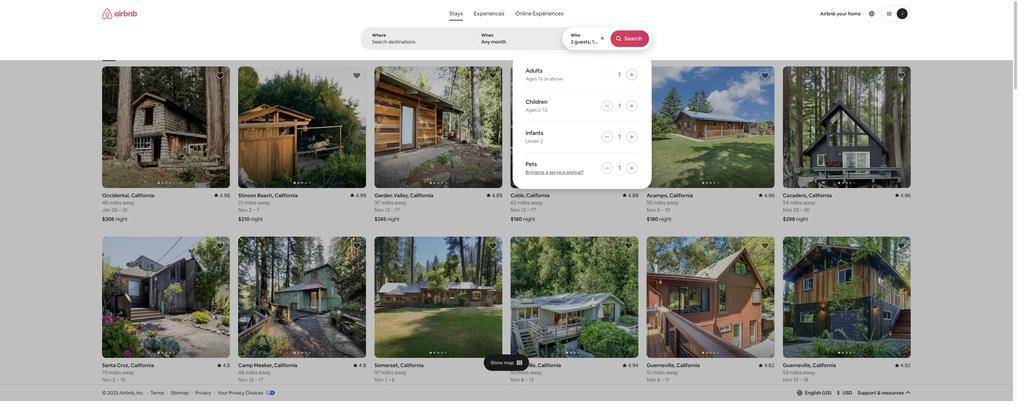 Task type: describe. For each thing, give the bounding box(es) containing it.
night inside santa cruz, california 73 miles away nov 5 – 10 $330 night
[[115, 386, 128, 393]]

pet
[[614, 39, 622, 45]]

$125
[[238, 386, 250, 393]]

4.94 out of 5 average rating image
[[623, 363, 639, 369]]

add to wishlist: cazadero, california image
[[898, 72, 906, 80]]

add to wishlist: stinson beach, california image
[[353, 72, 361, 80]]

Where field
[[372, 39, 462, 45]]

away inside somerset, california 97 miles away nov 1 – 6
[[395, 370, 407, 376]]

– inside guerneville, california 53 miles away nov 13 – 18 night
[[800, 377, 803, 384]]

13 inside the forestville, california 51 miles away nov 8 – 13
[[529, 377, 534, 384]]

1 inside somerset, california 97 miles away nov 1 – 6
[[385, 377, 387, 384]]

4.98
[[220, 192, 230, 199]]

support & resources
[[859, 390, 905, 396]]

forestville, california 51 miles away nov 8 – 13
[[511, 363, 562, 384]]

airbnb your home
[[821, 11, 862, 17]]

group for cazadero, california 54 miles away nov 25 – 30 $298 night
[[784, 67, 912, 188]]

4.96 for cazadero, california 54 miles away nov 25 – 30 $298 night
[[901, 192, 912, 199]]

camp meeker, california 48 miles away nov 12 – 17 $125 night
[[238, 363, 298, 393]]

21
[[238, 199, 244, 206]]

– inside occidental, california 46 miles away jan 26 – 31 $308 night
[[119, 207, 121, 213]]

17 for 4.8
[[259, 377, 264, 384]]

8
[[521, 377, 525, 384]]

experiences inside button
[[474, 10, 505, 17]]

forestville,
[[511, 363, 537, 369]]

guerneville, for 53
[[784, 363, 812, 369]]

support
[[859, 390, 877, 396]]

group for camp meeker, california 48 miles away nov 12 – 17 $125 night
[[238, 237, 367, 359]]

ages for adults
[[526, 76, 537, 82]]

inc.
[[136, 390, 144, 396]]

7
[[257, 207, 259, 213]]

© 2023 airbnb, inc. ·
[[102, 390, 148, 396]]

nov inside cazadero, california 54 miles away nov 25 – 30 $298 night
[[784, 207, 793, 213]]

california inside cobb, california 62 miles away nov 12 – 17 $160 night
[[527, 192, 550, 199]]

12 inside cobb, california 62 miles away nov 12 – 17 $160 night
[[521, 207, 527, 213]]

the-
[[502, 51, 510, 56]]

nov inside the forestville, california 51 miles away nov 8 – 13
[[511, 377, 520, 384]]

2023
[[107, 390, 118, 396]]

guerneville, for 51
[[647, 363, 676, 369]]

2 inside infants under 2
[[541, 138, 544, 144]]

5 inside santa cruz, california 73 miles away nov 5 – 10 $330 night
[[113, 377, 116, 384]]

17 inside cobb, california 62 miles away nov 12 – 17 $160 night
[[531, 207, 536, 213]]

privacy inside the your privacy choices link
[[229, 390, 245, 396]]

3 · from the left
[[192, 390, 193, 396]]

night inside garden valley, california 97 miles away nov 12 – 17 $265 night
[[388, 216, 400, 222]]

under
[[526, 138, 540, 144]]

animal?
[[567, 169, 584, 176]]

4.99
[[356, 192, 367, 199]]

profile element
[[576, 0, 912, 27]]

add to wishlist: camp meeker, california image
[[353, 242, 361, 250]]

acampo, california 55 miles away nov 5 – 10 $180 night
[[647, 192, 694, 222]]

12 for 4.89
[[385, 207, 390, 213]]

california inside santa cruz, california 73 miles away nov 5 – 10 $330 night
[[131, 363, 154, 369]]

away inside the forestville, california 51 miles away nov 8 – 13
[[530, 370, 543, 376]]

add to wishlist: cobb, california image
[[625, 72, 634, 80]]

– inside cazadero, california 54 miles away nov 25 – 30 $298 night
[[801, 207, 803, 213]]

your
[[837, 11, 848, 17]]

stinson
[[238, 192, 256, 199]]

group for occidental, california 46 miles away jan 26 – 31 $308 night
[[102, 67, 230, 188]]

©
[[102, 390, 106, 396]]

santa
[[102, 363, 116, 369]]

pets
[[526, 161, 537, 168]]

service
[[550, 169, 566, 176]]

miles inside santa cruz, california 73 miles away nov 5 – 10 $330 night
[[109, 370, 121, 376]]

adults ages 13 or above
[[526, 67, 564, 82]]

cazadero,
[[784, 192, 808, 199]]

4.8 for santa cruz, california 73 miles away nov 5 – 10 $330 night
[[223, 363, 230, 369]]

4.89 out of 5 average rating image
[[487, 192, 503, 199]]

off-the-grid
[[494, 51, 518, 56]]

$298
[[784, 216, 796, 222]]

online experiences
[[516, 10, 564, 17]]

– inside santa cruz, california 73 miles away nov 5 – 10 $330 night
[[117, 377, 119, 384]]

terms · sitemap · privacy ·
[[151, 390, 215, 396]]

nov inside santa cruz, california 73 miles away nov 5 – 10 $330 night
[[102, 377, 112, 384]]

infants
[[526, 130, 544, 137]]

away inside cazadero, california 54 miles away nov 25 – 30 $298 night
[[804, 199, 816, 206]]

4.94
[[629, 363, 639, 369]]

away inside "acampo, california 55 miles away nov 5 – 10 $180 night"
[[667, 199, 680, 206]]

above
[[550, 76, 564, 82]]

california inside somerset, california 97 miles away nov 1 – 6
[[401, 363, 424, 369]]

4.82
[[765, 363, 775, 369]]

1 privacy from the left
[[196, 390, 211, 396]]

meeker,
[[254, 363, 273, 369]]

parks
[[646, 51, 656, 56]]

– inside cobb, california 62 miles away nov 12 – 17 $160 night
[[528, 207, 530, 213]]

&
[[878, 390, 881, 396]]

english (us) button
[[798, 390, 832, 396]]

children
[[526, 98, 548, 106]]

add to wishlist: guerneville, california image
[[898, 242, 906, 250]]

4.88 out of 5 average rating image
[[623, 192, 639, 199]]

guests,
[[575, 39, 591, 45]]

vineyards
[[598, 51, 618, 56]]

stays
[[450, 10, 463, 17]]

nov inside stinson beach, california 21 miles away nov 2 – 7 $210 night
[[238, 207, 248, 213]]

51 for forestville, california
[[511, 370, 516, 376]]

4.98 out of 5 average rating image
[[214, 192, 230, 199]]

away inside cobb, california 62 miles away nov 12 – 17 $160 night
[[531, 199, 544, 206]]

jan
[[102, 207, 111, 213]]

miles inside cazadero, california 54 miles away nov 25 – 30 $298 night
[[791, 199, 803, 206]]

online
[[516, 10, 532, 17]]

who 2 guests, 1 infant, 1 pet
[[571, 33, 622, 45]]

online experiences link
[[510, 7, 570, 21]]

12 for 4.8
[[249, 377, 254, 384]]

miles inside cobb, california 62 miles away nov 12 – 17 $160 night
[[518, 199, 530, 206]]

46
[[102, 199, 108, 206]]

airbnb,
[[119, 390, 135, 396]]

4.89
[[492, 192, 503, 199]]

4.82 out of 5 average rating image
[[759, 363, 775, 369]]

– inside "acampo, california 55 miles away nov 5 – 10 $180 night"
[[662, 207, 664, 213]]

children ages 2–12
[[526, 98, 548, 113]]

$330
[[102, 386, 114, 393]]

group for guerneville, california 53 miles away nov 13 – 18 night
[[784, 237, 912, 359]]

97 inside garden valley, california 97 miles away nov 12 – 17 $265 night
[[375, 199, 380, 206]]

25
[[794, 207, 800, 213]]

group for garden valley, california 97 miles away nov 12 – 17 $265 night
[[375, 67, 503, 188]]

add to wishlist: garden valley, california image
[[489, 72, 497, 80]]

group for stinson beach, california 21 miles away nov 2 – 7 $210 night
[[238, 67, 495, 188]]

11
[[666, 377, 670, 384]]

73
[[102, 370, 108, 376]]

infant,
[[596, 39, 610, 45]]

2–12
[[538, 107, 548, 113]]

5 inside "acampo, california 55 miles away nov 5 – 10 $180 night"
[[658, 207, 661, 213]]

none search field containing stays
[[361, 0, 653, 189]]

your privacy choices link
[[218, 390, 275, 397]]

– inside garden valley, california 97 miles away nov 12 – 17 $265 night
[[391, 207, 394, 213]]

bringing a service animal? button
[[526, 169, 584, 176]]

california inside camp meeker, california 48 miles away nov 12 – 17 $125 night
[[274, 363, 298, 369]]

stays tab panel
[[361, 27, 653, 189]]

california inside guerneville, california 53 miles away nov 13 – 18 night
[[813, 363, 837, 369]]

26
[[112, 207, 118, 213]]

4.8 out of 5 average rating image
[[354, 363, 367, 369]]

ages for children
[[526, 107, 537, 113]]

airbnb
[[821, 11, 836, 17]]

4.88
[[629, 192, 639, 199]]

2 · from the left
[[167, 390, 168, 396]]

month
[[492, 39, 507, 45]]

resources
[[882, 390, 905, 396]]

english (us)
[[806, 390, 832, 396]]

2 inside "who 2 guests, 1 infant, 1 pet"
[[571, 39, 574, 45]]

california inside cazadero, california 54 miles away nov 25 – 30 $298 night
[[809, 192, 833, 199]]

valley,
[[394, 192, 409, 199]]



Task type: locate. For each thing, give the bounding box(es) containing it.
miles inside somerset, california 97 miles away nov 1 – 6
[[382, 370, 394, 376]]

california inside the forestville, california 51 miles away nov 8 – 13
[[538, 363, 562, 369]]

experiences up when
[[474, 10, 505, 17]]

None search field
[[361, 0, 653, 189]]

6 inside somerset, california 97 miles away nov 1 – 6
[[392, 377, 395, 384]]

away down forestville,
[[530, 370, 543, 376]]

4.96 for acampo, california 55 miles away nov 5 – 10 $180 night
[[765, 192, 775, 199]]

0 horizontal spatial 5
[[113, 377, 116, 384]]

1 6 from the left
[[658, 377, 661, 384]]

night right $180
[[660, 216, 672, 222]]

0 horizontal spatial 51
[[511, 370, 516, 376]]

0 horizontal spatial 12
[[249, 377, 254, 384]]

· right the terms
[[167, 390, 168, 396]]

1 ages from the top
[[526, 76, 537, 82]]

0 horizontal spatial experiences
[[474, 10, 505, 17]]

– inside guerneville, california 51 miles away nov 6 – 11
[[662, 377, 664, 384]]

away inside guerneville, california 53 miles away nov 13 – 18 night
[[804, 370, 816, 376]]

group for santa cruz, california 73 miles away nov 5 – 10 $330 night
[[102, 237, 230, 359]]

night right $125
[[251, 386, 263, 393]]

guerneville,
[[647, 363, 676, 369], [784, 363, 812, 369]]

stinson beach, california 21 miles away nov 2 – 7 $210 night
[[238, 192, 298, 222]]

guerneville, up '53'
[[784, 363, 812, 369]]

1 horizontal spatial 5
[[658, 207, 661, 213]]

nov inside camp meeker, california 48 miles away nov 12 – 17 $125 night
[[238, 377, 248, 384]]

santa cruz, california 73 miles away nov 5 – 10 $330 night
[[102, 363, 154, 393]]

4 · from the left
[[214, 390, 215, 396]]

your
[[218, 390, 228, 396]]

somerset,
[[375, 363, 400, 369]]

california inside occidental, california 46 miles away jan 26 – 31 $308 night
[[131, 192, 155, 199]]

4.99 out of 5 average rating image
[[351, 192, 367, 199]]

0 vertical spatial 97
[[375, 199, 380, 206]]

nov down somerset,
[[375, 377, 384, 384]]

0 vertical spatial 2
[[571, 39, 574, 45]]

6 left 11
[[658, 377, 661, 384]]

2
[[571, 39, 574, 45], [541, 138, 544, 144], [249, 207, 252, 213]]

17 for 4.89
[[395, 207, 400, 213]]

miles down stinson
[[245, 199, 257, 206]]

1 experiences from the left
[[474, 10, 505, 17]]

2 guerneville, from the left
[[784, 363, 812, 369]]

6
[[658, 377, 661, 384], [392, 377, 395, 384]]

51 inside the forestville, california 51 miles away nov 8 – 13
[[511, 370, 516, 376]]

away down acampo,
[[667, 199, 680, 206]]

1 vertical spatial ages
[[526, 107, 537, 113]]

miles up 11
[[653, 370, 666, 376]]

$ usd
[[838, 390, 853, 396]]

0 horizontal spatial guerneville,
[[647, 363, 676, 369]]

$
[[838, 390, 841, 396]]

miles inside the forestville, california 51 miles away nov 8 – 13
[[517, 370, 529, 376]]

1 horizontal spatial 4.96 out of 5 average rating image
[[896, 192, 912, 199]]

night down 31
[[115, 216, 128, 222]]

miles inside stinson beach, california 21 miles away nov 2 – 7 $210 night
[[245, 199, 257, 206]]

$180
[[647, 216, 659, 222]]

– inside somerset, california 97 miles away nov 1 – 6
[[388, 377, 391, 384]]

4.96 out of 5 average rating image
[[759, 192, 775, 199], [896, 192, 912, 199]]

– inside stinson beach, california 21 miles away nov 2 – 7 $210 night
[[253, 207, 256, 213]]

12 inside camp meeker, california 48 miles away nov 12 – 17 $125 night
[[249, 377, 254, 384]]

2 51 from the left
[[647, 370, 652, 376]]

bringing
[[526, 169, 545, 176]]

2 97 from the top
[[375, 370, 380, 376]]

away down valley,
[[395, 199, 407, 206]]

add to wishlist: somerset, california image
[[489, 242, 497, 250]]

4.8 left the camp
[[223, 363, 230, 369]]

privacy link
[[196, 390, 211, 396]]

2 4.96 from the left
[[901, 192, 912, 199]]

away up the 30
[[804, 199, 816, 206]]

·
[[147, 390, 148, 396], [167, 390, 168, 396], [192, 390, 193, 396], [214, 390, 215, 396]]

night inside camp meeker, california 48 miles away nov 12 – 17 $125 night
[[251, 386, 263, 393]]

10 inside santa cruz, california 73 miles away nov 5 – 10 $330 night
[[120, 377, 126, 384]]

a
[[546, 169, 549, 176]]

away inside garden valley, california 97 miles away nov 12 – 17 $265 night
[[395, 199, 407, 206]]

miles down cobb,
[[518, 199, 530, 206]]

night down 7
[[251, 216, 263, 222]]

0 horizontal spatial 2
[[249, 207, 252, 213]]

4.8 left somerset,
[[359, 363, 367, 369]]

night inside cazadero, california 54 miles away nov 25 – 30 $298 night
[[797, 216, 809, 222]]

nov up '$265'
[[375, 207, 384, 213]]

1 horizontal spatial 4.8
[[359, 363, 367, 369]]

1 horizontal spatial 17
[[395, 207, 400, 213]]

4.8 out of 5 average rating image
[[217, 363, 230, 369]]

13 right 8
[[529, 377, 534, 384]]

nov left 8
[[511, 377, 520, 384]]

nov
[[238, 207, 248, 213], [511, 207, 520, 213], [647, 207, 657, 213], [375, 207, 384, 213], [784, 207, 793, 213], [102, 377, 112, 384], [238, 377, 248, 384], [511, 377, 520, 384], [647, 377, 657, 384], [375, 377, 384, 384], [784, 377, 793, 384]]

0 horizontal spatial 13
[[529, 377, 534, 384]]

10 up © 2023 airbnb, inc. ·
[[120, 377, 126, 384]]

terms link
[[151, 390, 164, 396]]

1 vertical spatial 97
[[375, 370, 380, 376]]

adults
[[526, 67, 543, 74]]

miles inside camp meeker, california 48 miles away nov 12 – 17 $125 night
[[246, 370, 258, 376]]

miles up 8
[[517, 370, 529, 376]]

pools
[[547, 51, 557, 56]]

show
[[491, 360, 503, 366]]

night down the 30
[[797, 216, 809, 222]]

away up 11
[[667, 370, 679, 376]]

miles up 26
[[109, 199, 122, 206]]

17
[[531, 207, 536, 213], [395, 207, 400, 213], [259, 377, 264, 384]]

13
[[538, 76, 543, 82], [529, 377, 534, 384], [794, 377, 799, 384]]

california inside garden valley, california 97 miles away nov 12 – 17 $265 night
[[410, 192, 434, 199]]

1 horizontal spatial 10
[[665, 207, 671, 213]]

1 horizontal spatial 13
[[538, 76, 543, 82]]

cazadero, california 54 miles away nov 25 – 30 $298 night
[[784, 192, 833, 222]]

stays button
[[444, 7, 469, 21]]

12 inside garden valley, california 97 miles away nov 12 – 17 $265 night
[[385, 207, 390, 213]]

away right 62
[[531, 199, 544, 206]]

away inside santa cruz, california 73 miles away nov 5 – 10 $330 night
[[122, 370, 135, 376]]

add to wishlist: occidental, california image
[[217, 72, 225, 80]]

usd
[[843, 390, 853, 396]]

4.9 out of 5 average rating image
[[490, 363, 503, 369]]

2 down who
[[571, 39, 574, 45]]

nov down 54
[[784, 207, 793, 213]]

add to wishlist: forestville, california image
[[625, 242, 634, 250]]

nov inside garden valley, california 97 miles away nov 12 – 17 $265 night
[[375, 207, 384, 213]]

away up 18
[[804, 370, 816, 376]]

privacy
[[196, 390, 211, 396], [229, 390, 245, 396]]

nov down 62
[[511, 207, 520, 213]]

54
[[784, 199, 789, 206]]

miles down the garden
[[382, 199, 394, 206]]

· right inc.
[[147, 390, 148, 396]]

1 horizontal spatial 4.96
[[901, 192, 912, 199]]

nov down the "55"
[[647, 207, 657, 213]]

0 vertical spatial 5
[[658, 207, 661, 213]]

0 horizontal spatial 4.96 out of 5 average rating image
[[759, 192, 775, 199]]

group containing off-the-grid
[[102, 34, 794, 61]]

california inside guerneville, california 51 miles away nov 6 – 11
[[677, 363, 700, 369]]

garden
[[375, 192, 393, 199]]

13 left or
[[538, 76, 543, 82]]

2 vertical spatial 2
[[249, 207, 252, 213]]

nov down "21"
[[238, 207, 248, 213]]

nov down "48"
[[238, 377, 248, 384]]

1 horizontal spatial guerneville,
[[784, 363, 812, 369]]

map
[[504, 360, 515, 366]]

cobb, california 62 miles away nov 12 – 17 $160 night
[[511, 192, 550, 222]]

night
[[115, 216, 128, 222], [251, 216, 263, 222], [524, 216, 536, 222], [660, 216, 672, 222], [388, 216, 400, 222], [797, 216, 809, 222], [115, 386, 128, 393], [251, 386, 263, 393], [797, 386, 809, 393]]

4.92 out of 5 average rating image
[[896, 363, 912, 369]]

ages down children
[[526, 107, 537, 113]]

support & resources button
[[859, 390, 912, 396]]

away down "beach,"
[[258, 199, 270, 206]]

miles inside garden valley, california 97 miles away nov 12 – 17 $265 night
[[382, 199, 394, 206]]

– inside camp meeker, california 48 miles away nov 12 – 17 $125 night
[[255, 377, 258, 384]]

guerneville, inside guerneville, california 53 miles away nov 13 – 18 night
[[784, 363, 812, 369]]

4.9
[[495, 363, 503, 369]]

13 inside adults ages 13 or above
[[538, 76, 543, 82]]

cobb,
[[511, 192, 526, 199]]

1 horizontal spatial 51
[[647, 370, 652, 376]]

night right $330
[[115, 386, 128, 393]]

1 97 from the top
[[375, 199, 380, 206]]

nov left 11
[[647, 377, 657, 384]]

group for acampo, california 55 miles away nov 5 – 10 $180 night
[[647, 67, 775, 188]]

away up 31
[[123, 199, 135, 206]]

nov inside guerneville, california 53 miles away nov 13 – 18 night
[[784, 377, 793, 384]]

miles inside occidental, california 46 miles away jan 26 – 31 $308 night
[[109, 199, 122, 206]]

ages inside adults ages 13 or above
[[526, 76, 537, 82]]

amazing
[[529, 51, 546, 56]]

0 horizontal spatial privacy
[[196, 390, 211, 396]]

infants under 2
[[526, 130, 544, 144]]

2 experiences from the left
[[533, 10, 564, 17]]

$160
[[511, 216, 523, 222]]

1 · from the left
[[147, 390, 148, 396]]

2 horizontal spatial 13
[[794, 377, 799, 384]]

1 4.96 from the left
[[765, 192, 775, 199]]

$265
[[375, 216, 387, 222]]

experiences right online
[[533, 10, 564, 17]]

night inside cobb, california 62 miles away nov 12 – 17 $160 night
[[524, 216, 536, 222]]

miles inside "acampo, california 55 miles away nov 5 – 10 $180 night"
[[654, 199, 666, 206]]

away down cruz,
[[122, 370, 135, 376]]

– inside the forestville, california 51 miles away nov 8 – 13
[[526, 377, 528, 384]]

0 horizontal spatial 4.8
[[223, 363, 230, 369]]

97 inside somerset, california 97 miles away nov 1 – 6
[[375, 370, 380, 376]]

10
[[665, 207, 671, 213], [120, 377, 126, 384]]

2 4.8 from the left
[[359, 363, 367, 369]]

1 vertical spatial 5
[[113, 377, 116, 384]]

4.8 for camp meeker, california 48 miles away nov 12 – 17 $125 night
[[359, 363, 367, 369]]

2 privacy from the left
[[229, 390, 245, 396]]

51
[[511, 370, 516, 376], [647, 370, 652, 376]]

occidental,
[[102, 192, 130, 199]]

6 down somerset,
[[392, 377, 395, 384]]

miles down somerset,
[[382, 370, 394, 376]]

ages down adults
[[526, 76, 537, 82]]

privacy right 'your'
[[229, 390, 245, 396]]

2 horizontal spatial 12
[[521, 207, 527, 213]]

2 ages from the top
[[526, 107, 537, 113]]

night inside guerneville, california 53 miles away nov 13 – 18 night
[[797, 386, 809, 393]]

1 51 from the left
[[511, 370, 516, 376]]

terms
[[151, 390, 164, 396]]

night down 18
[[797, 386, 809, 393]]

what can we help you find? tab list
[[444, 7, 510, 21]]

away inside occidental, california 46 miles away jan 26 – 31 $308 night
[[123, 199, 135, 206]]

0 horizontal spatial 17
[[259, 377, 264, 384]]

1 vertical spatial 2
[[541, 138, 544, 144]]

5 up $180
[[658, 207, 661, 213]]

experiences button
[[469, 7, 510, 21]]

night right '$265'
[[388, 216, 400, 222]]

2 inside stinson beach, california 21 miles away nov 2 – 7 $210 night
[[249, 207, 252, 213]]

4.96 out of 5 average rating image for acampo, california 55 miles away nov 5 – 10 $180 night
[[759, 192, 775, 199]]

night inside "acampo, california 55 miles away nov 5 – 10 $180 night"
[[660, 216, 672, 222]]

california inside stinson beach, california 21 miles away nov 2 – 7 $210 night
[[275, 192, 298, 199]]

17 inside garden valley, california 97 miles away nov 12 – 17 $265 night
[[395, 207, 400, 213]]

48
[[238, 370, 244, 376]]

somerset, california 97 miles away nov 1 – 6
[[375, 363, 424, 384]]

away inside guerneville, california 51 miles away nov 6 – 11
[[667, 370, 679, 376]]

13 inside guerneville, california 53 miles away nov 13 – 18 night
[[794, 377, 799, 384]]

5 up $330
[[113, 377, 116, 384]]

nov inside guerneville, california 51 miles away nov 6 – 11
[[647, 377, 657, 384]]

1 horizontal spatial privacy
[[229, 390, 245, 396]]

1 vertical spatial 10
[[120, 377, 126, 384]]

miles up 25
[[791, 199, 803, 206]]

$308
[[102, 216, 114, 222]]

california
[[131, 192, 155, 199], [275, 192, 298, 199], [527, 192, 550, 199], [670, 192, 694, 199], [410, 192, 434, 199], [809, 192, 833, 199], [131, 363, 154, 369], [274, 363, 298, 369], [538, 363, 562, 369], [677, 363, 700, 369], [401, 363, 424, 369], [813, 363, 837, 369]]

· left the privacy link
[[192, 390, 193, 396]]

0 horizontal spatial 10
[[120, 377, 126, 384]]

53
[[784, 370, 789, 376]]

your privacy choices
[[218, 390, 263, 396]]

away down somerset,
[[395, 370, 407, 376]]

51 for guerneville, california
[[647, 370, 652, 376]]

off-
[[494, 51, 502, 56]]

2 horizontal spatial 2
[[571, 39, 574, 45]]

guerneville, california 53 miles away nov 13 – 18 night
[[784, 363, 837, 393]]

national parks
[[629, 51, 656, 56]]

occidental, california 46 miles away jan 26 – 31 $308 night
[[102, 192, 155, 222]]

· left 'your'
[[214, 390, 215, 396]]

30
[[805, 207, 811, 213]]

group for cobb, california 62 miles away nov 12 – 17 $160 night
[[511, 67, 639, 188]]

17 inside camp meeker, california 48 miles away nov 12 – 17 $125 night
[[259, 377, 264, 384]]

2 4.96 out of 5 average rating image from the left
[[896, 192, 912, 199]]

nov inside cobb, california 62 miles away nov 12 – 17 $160 night
[[511, 207, 520, 213]]

airbnb your home link
[[817, 7, 866, 21]]

51 inside guerneville, california 51 miles away nov 6 – 11
[[647, 370, 652, 376]]

97 down somerset,
[[375, 370, 380, 376]]

4.92
[[901, 363, 912, 369]]

who
[[571, 33, 581, 38]]

acampo,
[[647, 192, 669, 199]]

national
[[629, 51, 645, 56]]

show map
[[491, 360, 515, 366]]

nov inside somerset, california 97 miles away nov 1 – 6
[[375, 377, 384, 384]]

0 vertical spatial ages
[[526, 76, 537, 82]]

1 horizontal spatial 6
[[658, 377, 661, 384]]

privacy left 'your'
[[196, 390, 211, 396]]

97 down the garden
[[375, 199, 380, 206]]

add to wishlist: acampo, california image
[[762, 72, 770, 80]]

2 6 from the left
[[392, 377, 395, 384]]

0 horizontal spatial 6
[[392, 377, 395, 384]]

miles down acampo,
[[654, 199, 666, 206]]

12 up '$265'
[[385, 207, 390, 213]]

grid
[[510, 51, 518, 56]]

miles inside guerneville, california 51 miles away nov 6 – 11
[[653, 370, 666, 376]]

away inside stinson beach, california 21 miles away nov 2 – 7 $210 night
[[258, 199, 270, 206]]

1 horizontal spatial 12
[[385, 207, 390, 213]]

0 vertical spatial 10
[[665, 207, 671, 213]]

california inside "acampo, california 55 miles away nov 5 – 10 $180 night"
[[670, 192, 694, 199]]

nov down 73 on the left
[[102, 377, 112, 384]]

12 up $160
[[521, 207, 527, 213]]

55
[[647, 199, 653, 206]]

1 horizontal spatial 2
[[541, 138, 544, 144]]

home
[[849, 11, 862, 17]]

night right $160
[[524, 216, 536, 222]]

or
[[544, 76, 549, 82]]

1 4.96 out of 5 average rating image from the left
[[759, 192, 775, 199]]

2 right 'under'
[[541, 138, 544, 144]]

2 horizontal spatial 17
[[531, 207, 536, 213]]

12 up $125
[[249, 377, 254, 384]]

$210
[[238, 216, 250, 222]]

add to wishlist: santa cruz, california image
[[217, 242, 225, 250]]

ages inside children ages 2–12
[[526, 107, 537, 113]]

1 horizontal spatial experiences
[[533, 10, 564, 17]]

–
[[119, 207, 121, 213], [253, 207, 256, 213], [528, 207, 530, 213], [662, 207, 664, 213], [391, 207, 394, 213], [801, 207, 803, 213], [117, 377, 119, 384], [255, 377, 258, 384], [526, 377, 528, 384], [662, 377, 664, 384], [388, 377, 391, 384], [800, 377, 803, 384]]

18
[[804, 377, 809, 384]]

away down meeker,
[[259, 370, 271, 376]]

(us)
[[823, 390, 832, 396]]

night inside stinson beach, california 21 miles away nov 2 – 7 $210 night
[[251, 216, 263, 222]]

show map button
[[484, 355, 530, 371]]

nov down '53'
[[784, 377, 793, 384]]

4.96 out of 5 average rating image for cazadero, california 54 miles away nov 25 – 30 $298 night
[[896, 192, 912, 199]]

6 inside guerneville, california 51 miles away nov 6 – 11
[[658, 377, 661, 384]]

10 inside "acampo, california 55 miles away nov 5 – 10 $180 night"
[[665, 207, 671, 213]]

miles down the camp
[[246, 370, 258, 376]]

1 guerneville, from the left
[[647, 363, 676, 369]]

miles right '53'
[[790, 370, 803, 376]]

1 4.8 from the left
[[223, 363, 230, 369]]

guerneville, inside guerneville, california 51 miles away nov 6 – 11
[[647, 363, 676, 369]]

miles down santa
[[109, 370, 121, 376]]

31
[[122, 207, 128, 213]]

10 down acampo,
[[665, 207, 671, 213]]

miles inside guerneville, california 53 miles away nov 13 – 18 night
[[790, 370, 803, 376]]

english
[[806, 390, 822, 396]]

add to wishlist: guerneville, california image
[[762, 242, 770, 250]]

group
[[102, 34, 794, 61], [102, 67, 230, 188], [238, 67, 495, 188], [375, 67, 503, 188], [511, 67, 639, 188], [647, 67, 775, 188], [784, 67, 912, 188], [102, 237, 230, 359], [238, 237, 367, 359], [375, 237, 503, 359], [511, 237, 639, 359], [647, 237, 903, 359], [784, 237, 912, 359]]

away inside camp meeker, california 48 miles away nov 12 – 17 $125 night
[[259, 370, 271, 376]]

2 left 7
[[249, 207, 252, 213]]

0 horizontal spatial 4.96
[[765, 192, 775, 199]]

guerneville, up 11
[[647, 363, 676, 369]]

night inside occidental, california 46 miles away jan 26 – 31 $308 night
[[115, 216, 128, 222]]

ages
[[526, 76, 537, 82], [526, 107, 537, 113]]

13 left 18
[[794, 377, 799, 384]]

nov inside "acampo, california 55 miles away nov 5 – 10 $180 night"
[[647, 207, 657, 213]]



Task type: vqa. For each thing, say whether or not it's contained in the screenshot.


